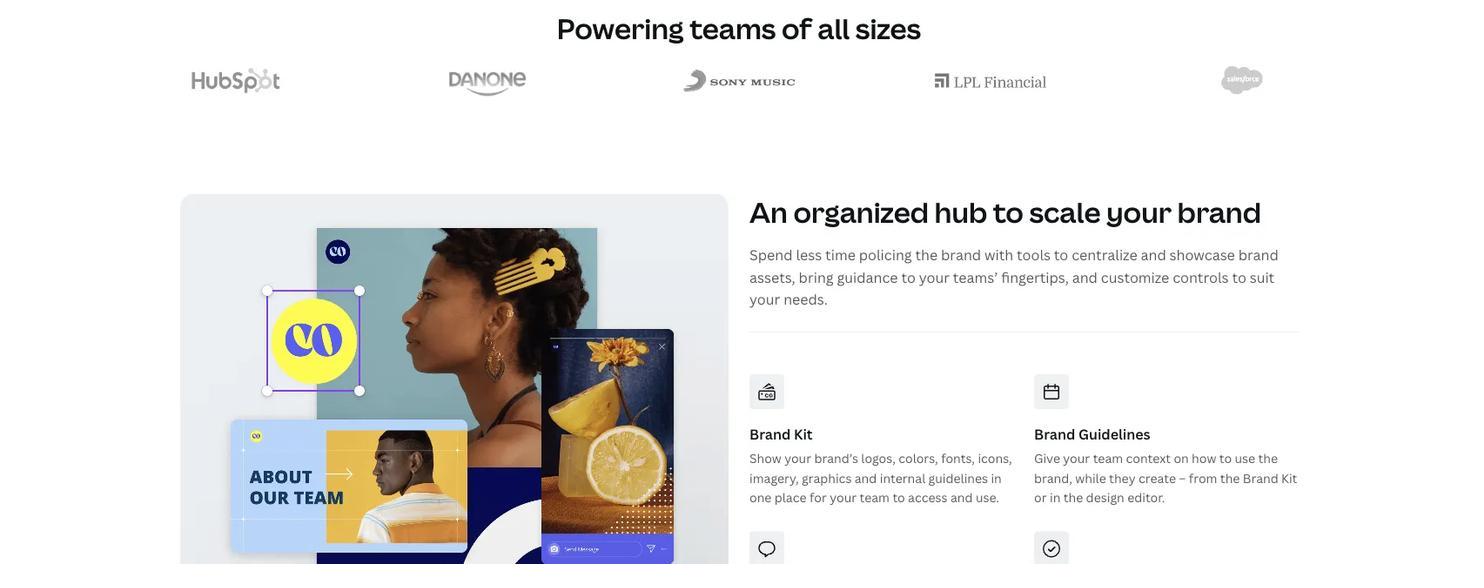 Task type: locate. For each thing, give the bounding box(es) containing it.
less
[[796, 246, 822, 264]]

the right policing
[[916, 246, 938, 264]]

while
[[1076, 470, 1107, 486]]

team up they
[[1093, 450, 1124, 467]]

in down "icons,"
[[991, 470, 1002, 486]]

the
[[916, 246, 938, 264], [1259, 450, 1278, 467], [1221, 470, 1240, 486], [1064, 489, 1084, 506]]

to left use
[[1220, 450, 1232, 467]]

brand
[[1178, 193, 1262, 231], [941, 246, 982, 264], [1239, 246, 1279, 264]]

team down internal
[[860, 489, 890, 506]]

brand
[[750, 425, 791, 444], [1035, 425, 1076, 444], [1243, 470, 1279, 486]]

use.
[[976, 489, 1000, 506]]

1 horizontal spatial team
[[1093, 450, 1124, 467]]

your up "centralize"
[[1107, 193, 1172, 231]]

1 horizontal spatial kit
[[1282, 470, 1298, 486]]

1 vertical spatial in
[[1050, 489, 1061, 506]]

guidelines
[[1079, 425, 1151, 444]]

1 vertical spatial kit
[[1282, 470, 1298, 486]]

to right the tools
[[1054, 246, 1069, 264]]

0 vertical spatial kit
[[794, 425, 813, 444]]

0 vertical spatial in
[[991, 470, 1002, 486]]

in inside show your brand's logos, colors, fonts, icons, imagery, graphics and internal guidelines in one place for your team to access and use.
[[991, 470, 1002, 486]]

brand up 'teams''
[[941, 246, 982, 264]]

kit right from
[[1282, 470, 1298, 486]]

scale
[[1030, 193, 1101, 231]]

to down internal
[[893, 489, 905, 506]]

colors,
[[899, 450, 939, 467]]

lpl financial image
[[935, 73, 1047, 88]]

guidance
[[837, 268, 898, 287]]

brand's
[[815, 450, 859, 467]]

centralize
[[1072, 246, 1138, 264]]

0 vertical spatial team
[[1093, 450, 1124, 467]]

create
[[1139, 470, 1176, 486]]

brand down use
[[1243, 470, 1279, 486]]

and up customize
[[1141, 246, 1167, 264]]

powering teams of all sizes
[[557, 9, 922, 47]]

kit inside brand guidelines give your team context on how to use the brand, while they create – from the brand kit or in the design editor.
[[1282, 470, 1298, 486]]

kit
[[794, 425, 813, 444], [1282, 470, 1298, 486]]

in
[[991, 470, 1002, 486], [1050, 489, 1061, 506]]

1 vertical spatial team
[[860, 489, 890, 506]]

the right use
[[1259, 450, 1278, 467]]

the inside spend less time policing the brand with tools to centralize and showcase brand assets, bring guidance to your teams' fingertips, and customize controls to suit your needs.
[[916, 246, 938, 264]]

in inside brand guidelines give your team context on how to use the brand, while they create – from the brand kit or in the design editor.
[[1050, 489, 1061, 506]]

showcase
[[1170, 246, 1236, 264]]

0 horizontal spatial team
[[860, 489, 890, 506]]

from
[[1189, 470, 1218, 486]]

fonts,
[[942, 450, 975, 467]]

1 horizontal spatial in
[[1050, 489, 1061, 506]]

0 horizontal spatial in
[[991, 470, 1002, 486]]

controls
[[1173, 268, 1229, 287]]

brand templates (1) image
[[180, 194, 729, 564]]

access
[[908, 489, 948, 506]]

suit
[[1250, 268, 1275, 287]]

assets,
[[750, 268, 796, 287]]

to inside show your brand's logos, colors, fonts, icons, imagery, graphics and internal guidelines in one place for your team to access and use.
[[893, 489, 905, 506]]

your
[[1107, 193, 1172, 231], [919, 268, 950, 287], [750, 290, 781, 309], [785, 450, 812, 467], [1064, 450, 1091, 467], [830, 489, 857, 506]]

0 horizontal spatial brand
[[750, 425, 791, 444]]

imagery,
[[750, 470, 799, 486]]

fingertips,
[[1002, 268, 1069, 287]]

0 horizontal spatial kit
[[794, 425, 813, 444]]

in right or
[[1050, 489, 1061, 506]]

brand up show
[[750, 425, 791, 444]]

team
[[1093, 450, 1124, 467], [860, 489, 890, 506]]

your right for
[[830, 489, 857, 506]]

spend less time policing the brand with tools to centralize and showcase brand assets, bring guidance to your teams' fingertips, and customize controls to suit your needs.
[[750, 246, 1279, 309]]

teams
[[690, 9, 776, 47]]

team inside brand guidelines give your team context on how to use the brand, while they create – from the brand kit or in the design editor.
[[1093, 450, 1124, 467]]

kit up graphics
[[794, 425, 813, 444]]

1 horizontal spatial brand
[[1035, 425, 1076, 444]]

they
[[1110, 470, 1136, 486]]

brand up 'give'
[[1035, 425, 1076, 444]]

for
[[810, 489, 827, 506]]

use
[[1235, 450, 1256, 467]]

and
[[1141, 246, 1167, 264], [1073, 268, 1098, 287], [855, 470, 877, 486], [951, 489, 973, 506]]

with
[[985, 246, 1014, 264]]

to
[[993, 193, 1024, 231], [1054, 246, 1069, 264], [902, 268, 916, 287], [1233, 268, 1247, 287], [1220, 450, 1232, 467], [893, 489, 905, 506]]

your down assets,
[[750, 290, 781, 309]]

your up while on the right bottom of the page
[[1064, 450, 1091, 467]]



Task type: vqa. For each thing, say whether or not it's contained in the screenshot.
and
yes



Task type: describe. For each thing, give the bounding box(es) containing it.
graphics
[[802, 470, 852, 486]]

tools
[[1017, 246, 1051, 264]]

hub
[[935, 193, 988, 231]]

powering
[[557, 9, 684, 47]]

organized
[[794, 193, 929, 231]]

to left suit
[[1233, 268, 1247, 287]]

design
[[1086, 489, 1125, 506]]

and down "centralize"
[[1073, 268, 1098, 287]]

place
[[775, 489, 807, 506]]

of
[[782, 9, 812, 47]]

customize
[[1101, 268, 1170, 287]]

give
[[1035, 450, 1061, 467]]

hubspot image
[[192, 68, 280, 93]]

to inside brand guidelines give your team context on how to use the brand, while they create – from the brand kit or in the design editor.
[[1220, 450, 1232, 467]]

–
[[1179, 470, 1186, 486]]

time
[[826, 246, 856, 264]]

needs.
[[784, 290, 828, 309]]

to up with on the right top
[[993, 193, 1024, 231]]

brand for brand guidelines give your team context on how to use the brand, while they create – from the brand kit or in the design editor.
[[1035, 425, 1076, 444]]

or
[[1035, 489, 1047, 506]]

brand up showcase
[[1178, 193, 1262, 231]]

internal
[[880, 470, 926, 486]]

brand guidelines give your team context on how to use the brand, while they create – from the brand kit or in the design editor.
[[1035, 425, 1298, 506]]

show
[[750, 450, 782, 467]]

how
[[1192, 450, 1217, 467]]

an organized hub to scale your brand
[[750, 193, 1262, 231]]

brand up suit
[[1239, 246, 1279, 264]]

context
[[1126, 450, 1171, 467]]

sizes
[[856, 9, 922, 47]]

bring
[[799, 268, 834, 287]]

and down guidelines
[[951, 489, 973, 506]]

brand,
[[1035, 470, 1073, 486]]

show your brand's logos, colors, fonts, icons, imagery, graphics and internal guidelines in one place for your team to access and use.
[[750, 450, 1013, 506]]

brand for brand kit
[[750, 425, 791, 444]]

your down brand kit
[[785, 450, 812, 467]]

salesforce image
[[1222, 66, 1264, 95]]

the down use
[[1221, 470, 1240, 486]]

policing
[[859, 246, 912, 264]]

to down policing
[[902, 268, 916, 287]]

icons,
[[978, 450, 1013, 467]]

guidelines
[[929, 470, 988, 486]]

danone image
[[449, 64, 526, 97]]

editor.
[[1128, 489, 1165, 506]]

an
[[750, 193, 788, 231]]

teams'
[[953, 268, 998, 287]]

2 horizontal spatial brand
[[1243, 470, 1279, 486]]

brand kit
[[750, 425, 813, 444]]

sony music image
[[684, 69, 795, 92]]

your inside brand guidelines give your team context on how to use the brand, while they create – from the brand kit or in the design editor.
[[1064, 450, 1091, 467]]

team inside show your brand's logos, colors, fonts, icons, imagery, graphics and internal guidelines in one place for your team to access and use.
[[860, 489, 890, 506]]

logos,
[[862, 450, 896, 467]]

on
[[1174, 450, 1189, 467]]

spend
[[750, 246, 793, 264]]

the down while on the right bottom of the page
[[1064, 489, 1084, 506]]

your left 'teams''
[[919, 268, 950, 287]]

one
[[750, 489, 772, 506]]

and down logos,
[[855, 470, 877, 486]]

all
[[818, 9, 850, 47]]



